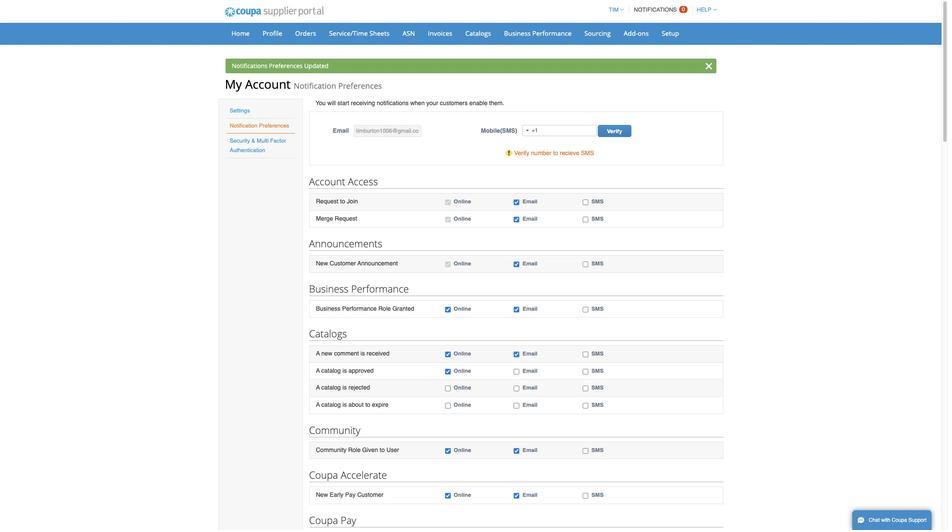 Task type: locate. For each thing, give the bounding box(es) containing it.
is for approved
[[343, 368, 347, 375]]

1 horizontal spatial customer
[[358, 492, 384, 499]]

notifications
[[635, 6, 677, 13], [232, 62, 268, 70]]

expire
[[372, 402, 389, 409]]

1 a from the top
[[316, 351, 320, 358]]

settings
[[230, 107, 250, 114]]

your
[[427, 100, 439, 107]]

customer down announcements
[[330, 260, 356, 267]]

1 online from the top
[[454, 199, 472, 205]]

to
[[554, 150, 559, 157], [340, 198, 345, 205], [366, 402, 371, 409], [380, 447, 385, 454]]

1 vertical spatial business
[[309, 282, 349, 296]]

0 horizontal spatial verify
[[515, 150, 530, 157]]

role
[[379, 306, 391, 312], [348, 447, 361, 454]]

community up "coupa accelerate" in the bottom of the page
[[316, 447, 347, 454]]

1 vertical spatial business performance
[[309, 282, 409, 296]]

is for about
[[343, 402, 347, 409]]

1 vertical spatial verify
[[515, 150, 530, 157]]

0 vertical spatial business
[[504, 29, 531, 38]]

coupa pay
[[309, 514, 357, 528]]

early
[[330, 492, 344, 499]]

with
[[882, 518, 891, 524]]

orders
[[295, 29, 316, 38]]

1 vertical spatial preferences
[[339, 81, 382, 91]]

account up request to join
[[309, 175, 346, 189]]

1 horizontal spatial role
[[379, 306, 391, 312]]

10 online from the top
[[454, 493, 472, 499]]

notifications up ons at the top right of page
[[635, 6, 677, 13]]

None checkbox
[[514, 200, 520, 205], [583, 200, 589, 205], [445, 217, 451, 223], [514, 217, 520, 223], [583, 307, 589, 313], [445, 352, 451, 358], [514, 369, 520, 375], [445, 387, 451, 392], [514, 387, 520, 392], [445, 449, 451, 454], [445, 494, 451, 500], [514, 494, 520, 500], [514, 200, 520, 205], [583, 200, 589, 205], [445, 217, 451, 223], [514, 217, 520, 223], [583, 307, 589, 313], [445, 352, 451, 358], [514, 369, 520, 375], [445, 387, 451, 392], [514, 387, 520, 392], [445, 449, 451, 454], [445, 494, 451, 500], [514, 494, 520, 500]]

to left 'recieve'
[[554, 150, 559, 157]]

navigation containing notifications 0
[[606, 1, 717, 18]]

1 vertical spatial notification
[[230, 123, 258, 129]]

email for a new comment is received
[[523, 351, 538, 358]]

0 vertical spatial notification
[[294, 81, 337, 91]]

7 online from the top
[[454, 385, 472, 392]]

number
[[531, 150, 552, 157]]

preferences for notifications preferences updated
[[269, 62, 303, 70]]

email for a catalog is rejected
[[523, 385, 538, 392]]

role left given
[[348, 447, 361, 454]]

0 horizontal spatial role
[[348, 447, 361, 454]]

to right about
[[366, 402, 371, 409]]

0 horizontal spatial account
[[245, 76, 291, 92]]

4 online from the top
[[454, 306, 472, 312]]

online for a catalog is approved
[[454, 368, 472, 375]]

1 catalog from the top
[[322, 368, 341, 375]]

2 new from the top
[[316, 492, 328, 499]]

1 vertical spatial role
[[348, 447, 361, 454]]

1 new from the top
[[316, 260, 328, 267]]

verify button
[[598, 125, 632, 137]]

service/time sheets
[[329, 29, 390, 38]]

multi
[[257, 138, 269, 144]]

preferences inside my account notification preferences
[[339, 81, 382, 91]]

a for a catalog is about to expire
[[316, 402, 320, 409]]

request up merge
[[316, 198, 339, 205]]

2 vertical spatial catalog
[[322, 402, 341, 409]]

a new comment is received
[[316, 351, 390, 358]]

performance
[[533, 29, 572, 38], [351, 282, 409, 296], [342, 306, 377, 312]]

catalog
[[322, 368, 341, 375], [322, 385, 341, 392], [322, 402, 341, 409]]

0 vertical spatial new
[[316, 260, 328, 267]]

catalogs link
[[460, 27, 497, 40]]

pay down new early pay customer
[[341, 514, 357, 528]]

2 online from the top
[[454, 216, 472, 222]]

1 horizontal spatial catalogs
[[466, 29, 491, 38]]

account down notifications preferences updated at the left top
[[245, 76, 291, 92]]

0 vertical spatial customer
[[330, 260, 356, 267]]

coupa down early
[[309, 514, 338, 528]]

online for new early pay customer
[[454, 493, 472, 499]]

4 a from the top
[[316, 402, 320, 409]]

sms for request to join
[[592, 199, 604, 205]]

a for a catalog is rejected
[[316, 385, 320, 392]]

add-ons link
[[619, 27, 655, 40]]

coupa accelerate
[[309, 469, 387, 483]]

role left granted
[[379, 306, 391, 312]]

sms for new customer announcement
[[592, 261, 604, 267]]

them.
[[490, 100, 505, 107]]

0 vertical spatial pay
[[345, 492, 356, 499]]

1 horizontal spatial verify
[[607, 128, 623, 135]]

1 vertical spatial customer
[[358, 492, 384, 499]]

0 vertical spatial notifications
[[635, 6, 677, 13]]

email for merge request
[[523, 216, 538, 222]]

catalogs
[[466, 29, 491, 38], [309, 327, 347, 341]]

my account notification preferences
[[225, 76, 382, 92]]

a for a catalog is approved
[[316, 368, 320, 375]]

1 vertical spatial community
[[316, 447, 347, 454]]

granted
[[393, 306, 415, 312]]

email
[[333, 127, 349, 134], [523, 199, 538, 205], [523, 216, 538, 222], [523, 261, 538, 267], [523, 306, 538, 312], [523, 351, 538, 358], [523, 368, 538, 375], [523, 385, 538, 392], [523, 402, 538, 409], [523, 447, 538, 454], [523, 493, 538, 499]]

online for community role given to user
[[454, 447, 472, 454]]

notifications inside 'notifications 0'
[[635, 6, 677, 13]]

catalog down new
[[322, 368, 341, 375]]

0 vertical spatial performance
[[533, 29, 572, 38]]

1 vertical spatial catalogs
[[309, 327, 347, 341]]

is left approved
[[343, 368, 347, 375]]

sms for merge request
[[592, 216, 604, 222]]

2 vertical spatial business
[[316, 306, 341, 312]]

new left early
[[316, 492, 328, 499]]

request to join
[[316, 198, 358, 205]]

catalogs right invoices
[[466, 29, 491, 38]]

is left about
[[343, 402, 347, 409]]

2 catalog from the top
[[322, 385, 341, 392]]

0 horizontal spatial business performance
[[309, 282, 409, 296]]

1 vertical spatial catalog
[[322, 385, 341, 392]]

coupa right with
[[893, 518, 908, 524]]

notifications preferences updated
[[232, 62, 329, 70]]

user
[[387, 447, 400, 454]]

2 vertical spatial preferences
[[259, 123, 289, 129]]

notifications for notifications preferences updated
[[232, 62, 268, 70]]

1 horizontal spatial business performance
[[504, 29, 572, 38]]

online for a catalog is rejected
[[454, 385, 472, 392]]

is
[[361, 351, 365, 358], [343, 368, 347, 375], [343, 385, 347, 392], [343, 402, 347, 409]]

invoices link
[[423, 27, 458, 40]]

0 vertical spatial community
[[309, 424, 361, 438]]

a down a catalog is rejected
[[316, 402, 320, 409]]

notification down settings 'link'
[[230, 123, 258, 129]]

a up a catalog is rejected
[[316, 368, 320, 375]]

0 vertical spatial role
[[379, 306, 391, 312]]

catalog for a catalog is rejected
[[322, 385, 341, 392]]

2 a from the top
[[316, 368, 320, 375]]

sms for community role given to user
[[592, 447, 604, 454]]

new for new early pay customer
[[316, 492, 328, 499]]

online for new customer announcement
[[454, 261, 472, 267]]

preferences up my account notification preferences
[[269, 62, 303, 70]]

pay right early
[[345, 492, 356, 499]]

preferences up the receiving
[[339, 81, 382, 91]]

notification up you
[[294, 81, 337, 91]]

3 online from the top
[[454, 261, 472, 267]]

customer down accelerate
[[358, 492, 384, 499]]

0 horizontal spatial notification
[[230, 123, 258, 129]]

security
[[230, 138, 250, 144]]

you
[[316, 100, 326, 107]]

coupa
[[309, 469, 338, 483], [309, 514, 338, 528], [893, 518, 908, 524]]

ons
[[638, 29, 649, 38]]

verify for verify number to recieve sms
[[515, 150, 530, 157]]

verify inside button
[[607, 128, 623, 135]]

online for a new comment is received
[[454, 351, 472, 358]]

catalog down a catalog is rejected
[[322, 402, 341, 409]]

catalog for a catalog is about to expire
[[322, 402, 341, 409]]

recieve
[[560, 150, 580, 157]]

sms
[[581, 150, 595, 157], [592, 199, 604, 205], [592, 216, 604, 222], [592, 261, 604, 267], [592, 306, 604, 312], [592, 351, 604, 358], [592, 368, 604, 375], [592, 385, 604, 392], [592, 402, 604, 409], [592, 447, 604, 454], [592, 493, 604, 499]]

a catalog is about to expire
[[316, 402, 389, 409]]

1 horizontal spatial account
[[309, 175, 346, 189]]

email for new customer announcement
[[523, 261, 538, 267]]

1 horizontal spatial notifications
[[635, 6, 677, 13]]

will
[[328, 100, 336, 107]]

a down a catalog is approved
[[316, 385, 320, 392]]

verify
[[607, 128, 623, 135], [515, 150, 530, 157]]

notification preferences
[[230, 123, 289, 129]]

chat with coupa support
[[870, 518, 927, 524]]

request down join
[[335, 215, 358, 222]]

catalogs up new
[[309, 327, 347, 341]]

sms for new early pay customer
[[592, 493, 604, 499]]

0 horizontal spatial notifications
[[232, 62, 268, 70]]

None checkbox
[[445, 200, 451, 205], [583, 217, 589, 223], [445, 262, 451, 268], [514, 262, 520, 268], [583, 262, 589, 268], [445, 307, 451, 313], [514, 307, 520, 313], [514, 352, 520, 358], [583, 352, 589, 358], [445, 369, 451, 375], [583, 369, 589, 375], [583, 387, 589, 392], [445, 404, 451, 409], [514, 404, 520, 409], [583, 404, 589, 409], [514, 449, 520, 454], [583, 449, 589, 454], [583, 494, 589, 500], [445, 200, 451, 205], [583, 217, 589, 223], [445, 262, 451, 268], [514, 262, 520, 268], [583, 262, 589, 268], [445, 307, 451, 313], [514, 307, 520, 313], [514, 352, 520, 358], [583, 352, 589, 358], [445, 369, 451, 375], [583, 369, 589, 375], [583, 387, 589, 392], [445, 404, 451, 409], [514, 404, 520, 409], [583, 404, 589, 409], [514, 449, 520, 454], [583, 449, 589, 454], [583, 494, 589, 500]]

community
[[309, 424, 361, 438], [316, 447, 347, 454]]

settings link
[[230, 107, 250, 114]]

notification
[[294, 81, 337, 91], [230, 123, 258, 129]]

9 online from the top
[[454, 447, 472, 454]]

given
[[363, 447, 378, 454]]

navigation
[[606, 1, 717, 18]]

0 vertical spatial catalog
[[322, 368, 341, 375]]

request
[[316, 198, 339, 205], [335, 215, 358, 222]]

0 vertical spatial preferences
[[269, 62, 303, 70]]

1 vertical spatial notifications
[[232, 62, 268, 70]]

6 online from the top
[[454, 368, 472, 375]]

1 vertical spatial request
[[335, 215, 358, 222]]

a catalog is approved
[[316, 368, 374, 375]]

sms for a catalog is rejected
[[592, 385, 604, 392]]

factor
[[270, 138, 286, 144]]

community for community
[[309, 424, 361, 438]]

coupa supplier portal image
[[219, 1, 330, 23]]

coupa up early
[[309, 469, 338, 483]]

community for community role given to user
[[316, 447, 347, 454]]

catalog down a catalog is approved
[[322, 385, 341, 392]]

community up community role given to user
[[309, 424, 361, 438]]

1 vertical spatial new
[[316, 492, 328, 499]]

5 online from the top
[[454, 351, 472, 358]]

8 online from the top
[[454, 402, 472, 409]]

1 horizontal spatial notification
[[294, 81, 337, 91]]

customer
[[330, 260, 356, 267], [358, 492, 384, 499]]

new
[[322, 351, 333, 358]]

business
[[504, 29, 531, 38], [309, 282, 349, 296], [316, 306, 341, 312]]

preferences up factor
[[259, 123, 289, 129]]

account
[[245, 76, 291, 92], [309, 175, 346, 189]]

notifications up my
[[232, 62, 268, 70]]

None text field
[[354, 125, 422, 137]]

is left rejected
[[343, 385, 347, 392]]

business performance role granted
[[316, 306, 415, 312]]

rejected
[[349, 385, 370, 392]]

a left new
[[316, 351, 320, 358]]

0 vertical spatial verify
[[607, 128, 623, 135]]

a
[[316, 351, 320, 358], [316, 368, 320, 375], [316, 385, 320, 392], [316, 402, 320, 409]]

preferences
[[269, 62, 303, 70], [339, 81, 382, 91], [259, 123, 289, 129]]

3 catalog from the top
[[322, 402, 341, 409]]

preferences for notification preferences
[[259, 123, 289, 129]]

online for request to join
[[454, 199, 472, 205]]

3 a from the top
[[316, 385, 320, 392]]

new down announcements
[[316, 260, 328, 267]]



Task type: vqa. For each thing, say whether or not it's contained in the screenshot.
Email corresponding to New Customer Announcement
yes



Task type: describe. For each thing, give the bounding box(es) containing it.
0
[[682, 6, 686, 13]]

security & multi factor authentication link
[[230, 138, 286, 154]]

notifications for notifications 0
[[635, 6, 677, 13]]

sourcing link
[[579, 27, 617, 40]]

service/time
[[329, 29, 368, 38]]

merge request
[[316, 215, 358, 222]]

sms for a catalog is approved
[[592, 368, 604, 375]]

account access
[[309, 175, 378, 189]]

add-ons
[[624, 29, 649, 38]]

updated
[[304, 62, 329, 70]]

new customer announcement
[[316, 260, 398, 267]]

accelerate
[[341, 469, 387, 483]]

coupa for coupa accelerate
[[309, 469, 338, 483]]

notification preferences link
[[230, 123, 289, 129]]

access
[[348, 175, 378, 189]]

1 vertical spatial account
[[309, 175, 346, 189]]

verify number to recieve sms
[[515, 150, 595, 157]]

telephone country code image
[[527, 130, 529, 132]]

a catalog is rejected
[[316, 385, 370, 392]]

1 vertical spatial pay
[[341, 514, 357, 528]]

support
[[909, 518, 927, 524]]

email for request to join
[[523, 199, 538, 205]]

comment
[[334, 351, 359, 358]]

profile
[[263, 29, 282, 38]]

online for merge request
[[454, 216, 472, 222]]

1 vertical spatial performance
[[351, 282, 409, 296]]

security & multi factor authentication
[[230, 138, 286, 154]]

0 horizontal spatial customer
[[330, 260, 356, 267]]

chat with coupa support button
[[853, 511, 933, 531]]

about
[[349, 402, 364, 409]]

notification inside my account notification preferences
[[294, 81, 337, 91]]

home
[[232, 29, 250, 38]]

you will start receiving notifications when your customers enable them.
[[316, 100, 505, 107]]

join
[[347, 198, 358, 205]]

is for rejected
[[343, 385, 347, 392]]

authentication
[[230, 147, 265, 154]]

email for business performance role granted
[[523, 306, 538, 312]]

to left user
[[380, 447, 385, 454]]

my
[[225, 76, 242, 92]]

new early pay customer
[[316, 492, 384, 499]]

0 vertical spatial account
[[245, 76, 291, 92]]

approved
[[349, 368, 374, 375]]

business performance link
[[499, 27, 578, 40]]

0 vertical spatial business performance
[[504, 29, 572, 38]]

online for a catalog is about to expire
[[454, 402, 472, 409]]

2 vertical spatial performance
[[342, 306, 377, 312]]

sms for business performance role granted
[[592, 306, 604, 312]]

verify for verify
[[607, 128, 623, 135]]

sms for a new comment is received
[[592, 351, 604, 358]]

start
[[338, 100, 349, 107]]

help link
[[694, 6, 717, 13]]

setup
[[662, 29, 680, 38]]

invoices
[[428, 29, 453, 38]]

email for community role given to user
[[523, 447, 538, 454]]

Telephone country code field
[[523, 126, 532, 136]]

service/time sheets link
[[324, 27, 396, 40]]

sms for a catalog is about to expire
[[592, 402, 604, 409]]

announcements
[[309, 237, 383, 251]]

customers
[[440, 100, 468, 107]]

sourcing
[[585, 29, 611, 38]]

mobile(sms)
[[481, 127, 518, 134]]

0 vertical spatial request
[[316, 198, 339, 205]]

a for a new comment is received
[[316, 351, 320, 358]]

email for new early pay customer
[[523, 493, 538, 499]]

online for business performance role granted
[[454, 306, 472, 312]]

tim
[[609, 6, 619, 13]]

0 vertical spatial catalogs
[[466, 29, 491, 38]]

receiving
[[351, 100, 375, 107]]

setup link
[[657, 27, 685, 40]]

email for a catalog is about to expire
[[523, 402, 538, 409]]

when
[[411, 100, 425, 107]]

coupa inside button
[[893, 518, 908, 524]]

merge
[[316, 215, 333, 222]]

&
[[252, 138, 255, 144]]

asn
[[403, 29, 415, 38]]

catalog for a catalog is approved
[[322, 368, 341, 375]]

to left join
[[340, 198, 345, 205]]

chat
[[870, 518, 880, 524]]

add-
[[624, 29, 638, 38]]

notifications 0
[[635, 6, 686, 13]]

email for a catalog is approved
[[523, 368, 538, 375]]

profile link
[[257, 27, 288, 40]]

new for new customer announcement
[[316, 260, 328, 267]]

tim link
[[606, 6, 624, 13]]

0 horizontal spatial catalogs
[[309, 327, 347, 341]]

+1 201-555-0123 text field
[[523, 125, 598, 136]]

community role given to user
[[316, 447, 400, 454]]

sheets
[[370, 29, 390, 38]]

help
[[697, 6, 712, 13]]

announcement
[[358, 260, 398, 267]]

enable
[[470, 100, 488, 107]]

received
[[367, 351, 390, 358]]

orders link
[[290, 27, 322, 40]]

notifications
[[377, 100, 409, 107]]

asn link
[[397, 27, 421, 40]]

coupa for coupa pay
[[309, 514, 338, 528]]

home link
[[226, 27, 256, 40]]

is left received
[[361, 351, 365, 358]]



